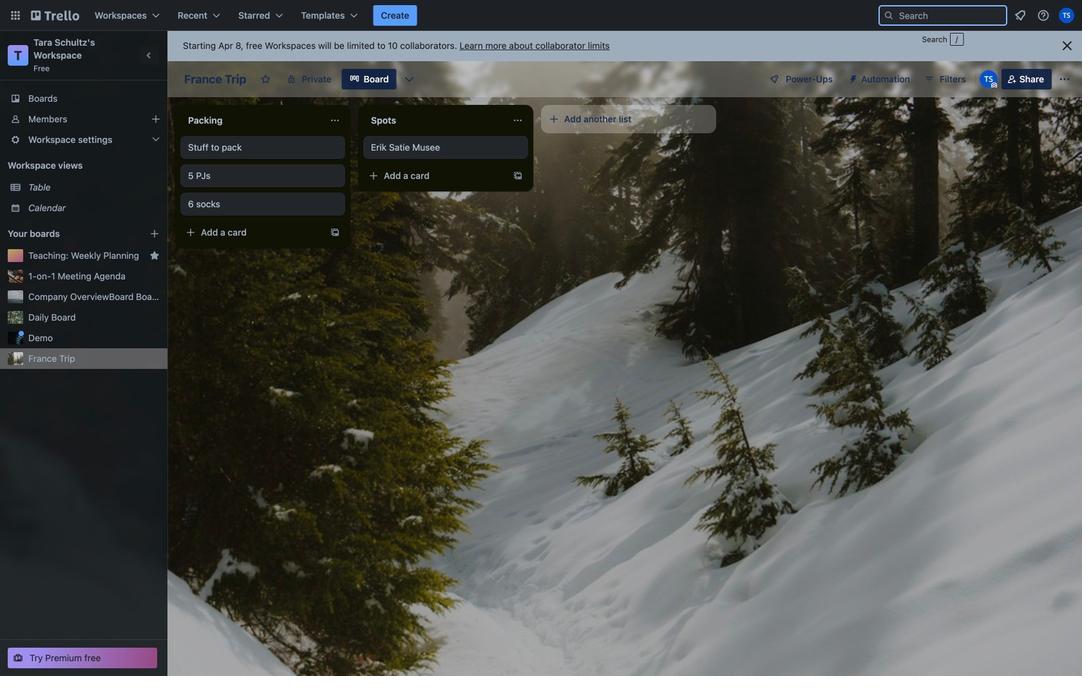 Task type: describe. For each thing, give the bounding box(es) containing it.
customize views image
[[403, 73, 416, 86]]

0 vertical spatial create from template… image
[[513, 171, 523, 181]]

your boards with 6 items element
[[8, 226, 130, 242]]

show menu image
[[1059, 73, 1072, 86]]

0 notifications image
[[1013, 8, 1029, 23]]

starred icon image
[[150, 251, 160, 261]]

add board image
[[150, 229, 160, 239]]

primary element
[[0, 0, 1083, 31]]

this member is an admin of this board. image
[[992, 83, 998, 88]]

1 vertical spatial create from template… image
[[330, 228, 340, 238]]



Task type: locate. For each thing, give the bounding box(es) containing it.
star or unstar board image
[[261, 74, 271, 84]]

sm image
[[844, 69, 862, 87]]

Board name text field
[[178, 69, 253, 90]]

0 horizontal spatial create from template… image
[[330, 228, 340, 238]]

open information menu image
[[1038, 9, 1051, 22]]

search image
[[884, 10, 895, 21]]

1 vertical spatial tara schultz (taraschultz7) image
[[980, 70, 998, 88]]

back to home image
[[31, 5, 79, 26]]

0 vertical spatial tara schultz (taraschultz7) image
[[1060, 8, 1075, 23]]

1 horizontal spatial tara schultz (taraschultz7) image
[[1060, 8, 1075, 23]]

workspace navigation collapse icon image
[[141, 46, 159, 64]]

tara schultz (taraschultz7) image
[[1060, 8, 1075, 23], [980, 70, 998, 88]]

Search field
[[879, 5, 1008, 26]]

create from template… image
[[513, 171, 523, 181], [330, 228, 340, 238]]

None text field
[[180, 110, 325, 131], [364, 110, 508, 131], [180, 110, 325, 131], [364, 110, 508, 131]]

1 horizontal spatial create from template… image
[[513, 171, 523, 181]]

0 horizontal spatial tara schultz (taraschultz7) image
[[980, 70, 998, 88]]



Task type: vqa. For each thing, say whether or not it's contained in the screenshot.
No to the top
no



